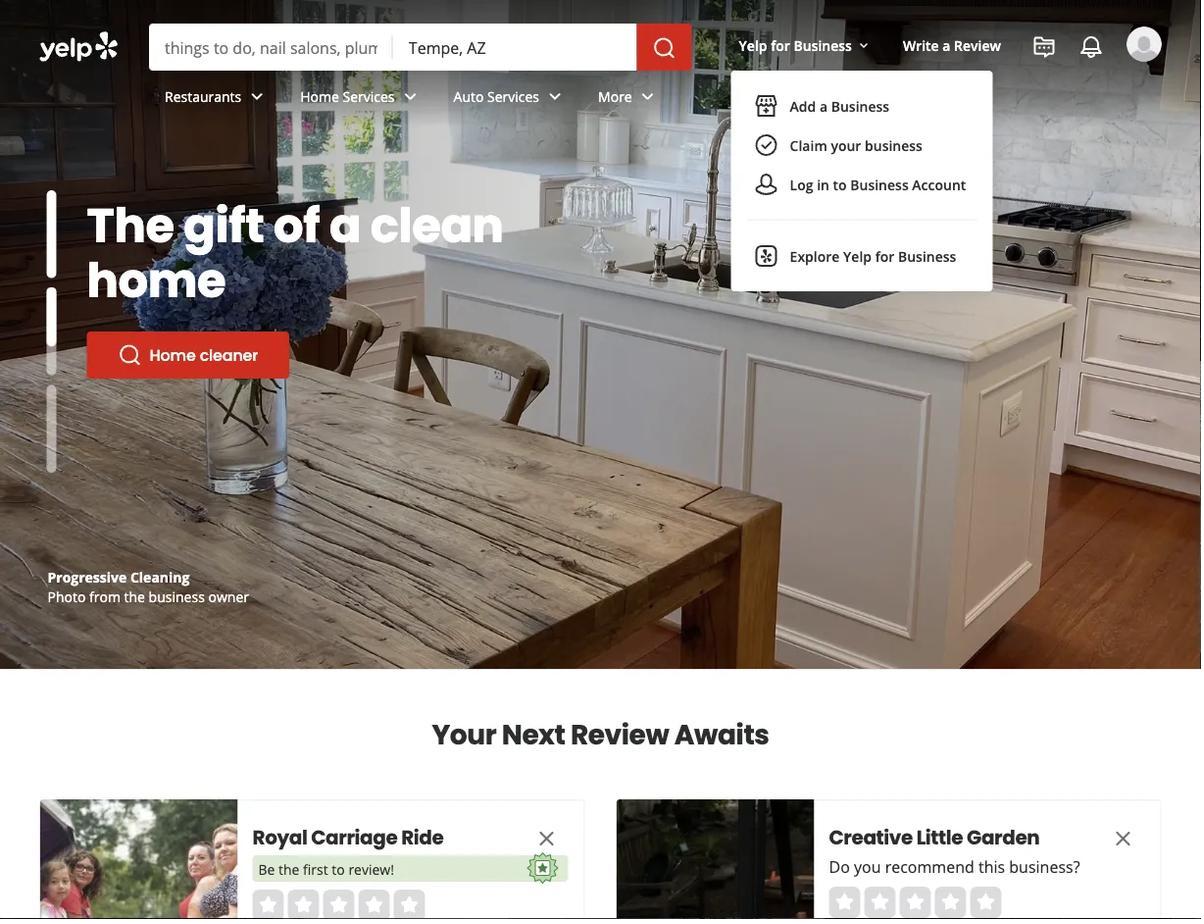 Task type: describe. For each thing, give the bounding box(es) containing it.
review!
[[349, 860, 394, 878]]

progressive
[[48, 567, 127, 586]]

be the first to review!
[[258, 860, 394, 878]]

explore yelp for business
[[790, 247, 957, 265]]

1 select slide image from the top
[[47, 190, 56, 278]]

0 horizontal spatial yelp
[[739, 36, 768, 54]]

photo
[[48, 587, 86, 606]]

awaits
[[675, 715, 770, 754]]

explore yelp for business button
[[747, 236, 978, 276]]

add a business button
[[747, 86, 978, 126]]

do you recommend this business?
[[829, 856, 1080, 877]]

business categories element
[[149, 71, 1162, 128]]

restaurants
[[165, 87, 242, 106]]

your
[[831, 136, 862, 155]]

the gift of a clean home
[[87, 192, 504, 313]]

1 vertical spatial for
[[876, 247, 895, 265]]

clean
[[371, 192, 504, 258]]

business?
[[1010, 856, 1080, 877]]

0 vertical spatial for
[[771, 36, 790, 54]]

cleaning
[[130, 567, 190, 586]]

be
[[258, 860, 275, 878]]

24 chevron down v2 image for more
[[636, 85, 660, 108]]

home for home services
[[300, 87, 339, 106]]

photo of creative little garden image
[[616, 799, 815, 919]]

business down claim your business button
[[851, 175, 909, 194]]

Near text field
[[409, 36, 621, 58]]

the
[[87, 192, 174, 258]]

auto services
[[454, 87, 539, 106]]

progressive cleaning photo from the business owner
[[48, 567, 249, 606]]

auto services link
[[438, 71, 583, 128]]

24 chevron down v2 image for restaurants
[[245, 85, 269, 108]]

log in to business account
[[790, 175, 966, 194]]

home cleaner link
[[87, 332, 290, 379]]

a inside the gift of a clean home
[[329, 192, 361, 258]]

write a review link
[[895, 27, 1009, 63]]

more
[[598, 87, 632, 106]]

claim
[[790, 136, 828, 155]]

claim your business
[[790, 136, 923, 155]]

royal carriage ride
[[253, 824, 444, 851]]

in
[[817, 175, 830, 194]]

24 search v2 image
[[118, 343, 142, 367]]

24 chevron down v2 image for auto services
[[543, 85, 567, 108]]

1 horizontal spatial yelp
[[844, 247, 872, 265]]

cleaner
[[200, 344, 258, 366]]

review for a
[[954, 36, 1001, 54]]

from
[[89, 587, 121, 606]]

add a business
[[790, 97, 890, 115]]

first
[[303, 860, 328, 878]]

business down the account
[[898, 247, 957, 265]]

notifications image
[[1080, 35, 1103, 59]]

explore banner section banner
[[0, 0, 1202, 669]]

services for home services
[[343, 87, 395, 106]]

yelp for business
[[739, 36, 852, 54]]

(no rating) image for carriage
[[253, 890, 425, 919]]

progressive cleaning link
[[48, 567, 190, 586]]

services for auto services
[[487, 87, 539, 106]]

2 select slide image from the top
[[47, 260, 56, 348]]

dismiss card image for ride
[[535, 827, 559, 850]]



Task type: locate. For each thing, give the bounding box(es) containing it.
1 vertical spatial a
[[820, 97, 828, 115]]

for right the explore
[[876, 247, 895, 265]]

dismiss card image
[[535, 827, 559, 850], [1112, 827, 1135, 850]]

0 horizontal spatial home
[[150, 344, 196, 366]]

1 vertical spatial yelp
[[844, 247, 872, 265]]

(no rating) image down recommend
[[829, 887, 1002, 918]]

account
[[913, 175, 966, 194]]

a inside button
[[820, 97, 828, 115]]

write
[[903, 36, 939, 54]]

photo of royal carriage ride image
[[40, 799, 238, 919]]

home
[[300, 87, 339, 106], [150, 344, 196, 366]]

0 vertical spatial home
[[300, 87, 339, 106]]

1 horizontal spatial (no rating) image
[[829, 887, 1002, 918]]

None radio
[[900, 887, 931, 918], [971, 887, 1002, 918], [253, 890, 284, 919], [323, 890, 355, 919], [900, 887, 931, 918], [971, 887, 1002, 918], [253, 890, 284, 919], [323, 890, 355, 919]]

a
[[943, 36, 951, 54], [820, 97, 828, 115], [329, 192, 361, 258]]

3 24 chevron down v2 image from the left
[[636, 85, 660, 108]]

0 horizontal spatial review
[[571, 715, 669, 754]]

this
[[979, 856, 1006, 877]]

you
[[854, 856, 881, 877]]

to right the first
[[332, 860, 345, 878]]

(no rating) image
[[829, 887, 1002, 918], [253, 890, 425, 919]]

write a review
[[903, 36, 1001, 54]]

select slide image left 24 search v2 icon
[[47, 260, 56, 348]]

for
[[771, 36, 790, 54], [876, 247, 895, 265]]

your next review awaits
[[432, 715, 770, 754]]

0 vertical spatial to
[[833, 175, 847, 194]]

1 horizontal spatial 24 chevron down v2 image
[[543, 85, 567, 108]]

select slide image
[[47, 190, 56, 278], [47, 260, 56, 348]]

review right write
[[954, 36, 1001, 54]]

firstreview image
[[523, 849, 563, 888]]

None search field
[[0, 0, 1202, 291], [149, 24, 696, 71], [0, 0, 1202, 291], [149, 24, 696, 71]]

log in to business account button
[[747, 165, 978, 204]]

24 chevron down v2 image inside restaurants "link"
[[245, 85, 269, 108]]

garden
[[967, 824, 1040, 851]]

to inside button
[[833, 175, 847, 194]]

none field find
[[165, 36, 377, 58]]

24 claim v2 image
[[755, 133, 778, 157]]

yelp
[[739, 36, 768, 54], [844, 247, 872, 265]]

your
[[432, 715, 497, 754]]

24 friends v2 image
[[755, 173, 778, 196]]

business down cleaning
[[149, 587, 205, 606]]

1 vertical spatial to
[[332, 860, 345, 878]]

24 chevron down v2 image down find field
[[245, 85, 269, 108]]

1 24 chevron down v2 image from the left
[[245, 85, 269, 108]]

services left 24 chevron down v2 image
[[343, 87, 395, 106]]

home for home cleaner
[[150, 344, 196, 366]]

None field
[[165, 36, 377, 58], [409, 36, 621, 58]]

yelp up 24 add biz v2 icon
[[739, 36, 768, 54]]

home services
[[300, 87, 395, 106]]

24 chevron down v2 image inside the 'auto services' link
[[543, 85, 567, 108]]

yelp right the explore
[[844, 247, 872, 265]]

0 vertical spatial a
[[943, 36, 951, 54]]

the right be on the left
[[279, 860, 300, 878]]

the inside progressive cleaning photo from the business owner
[[124, 587, 145, 606]]

0 horizontal spatial 24 chevron down v2 image
[[245, 85, 269, 108]]

recommend
[[885, 856, 975, 877]]

dismiss card image for garden
[[1112, 827, 1135, 850]]

select slide image left the the
[[47, 190, 56, 278]]

review inside user actions element
[[954, 36, 1001, 54]]

a for add
[[820, 97, 828, 115]]

do
[[829, 856, 850, 877]]

review for next
[[571, 715, 669, 754]]

None radio
[[829, 887, 861, 918], [865, 887, 896, 918], [935, 887, 967, 918], [288, 890, 319, 919], [359, 890, 390, 919], [394, 890, 425, 919], [829, 887, 861, 918], [865, 887, 896, 918], [935, 887, 967, 918], [288, 890, 319, 919], [359, 890, 390, 919], [394, 890, 425, 919]]

restaurants link
[[149, 71, 285, 128]]

1 vertical spatial review
[[571, 715, 669, 754]]

business inside progressive cleaning photo from the business owner
[[149, 587, 205, 606]]

0 vertical spatial yelp
[[739, 36, 768, 54]]

1 none field from the left
[[165, 36, 377, 58]]

1 services from the left
[[343, 87, 395, 106]]

0 horizontal spatial to
[[332, 860, 345, 878]]

review right next
[[571, 715, 669, 754]]

0 horizontal spatial services
[[343, 87, 395, 106]]

home services link
[[285, 71, 438, 128]]

search image
[[653, 36, 676, 60]]

24 add biz v2 image
[[755, 94, 778, 118]]

0 vertical spatial review
[[954, 36, 1001, 54]]

a right write
[[943, 36, 951, 54]]

0 vertical spatial the
[[124, 587, 145, 606]]

0 vertical spatial business
[[865, 136, 923, 155]]

rating element for little
[[829, 887, 1002, 918]]

review
[[954, 36, 1001, 54], [571, 715, 669, 754]]

24 yelp for biz v2 image
[[755, 244, 778, 268]]

2 24 chevron down v2 image from the left
[[543, 85, 567, 108]]

1 horizontal spatial rating element
[[829, 887, 1002, 918]]

a right add
[[820, 97, 828, 115]]

16 chevron down v2 image
[[856, 38, 872, 54]]

business
[[794, 36, 852, 54], [831, 97, 890, 115], [851, 175, 909, 194], [898, 247, 957, 265]]

ride
[[401, 824, 444, 851]]

(no rating) image for little
[[829, 887, 1002, 918]]

business inside button
[[865, 136, 923, 155]]

Find text field
[[165, 36, 377, 58]]

owner
[[208, 587, 249, 606]]

rating element down recommend
[[829, 887, 1002, 918]]

add
[[790, 97, 816, 115]]

little
[[917, 824, 963, 851]]

1 vertical spatial business
[[149, 587, 205, 606]]

business left the 16 chevron down v2 image
[[794, 36, 852, 54]]

kendall p. image
[[1127, 26, 1162, 62]]

1 dismiss card image from the left
[[535, 827, 559, 850]]

log
[[790, 175, 814, 194]]

business up log in to business account at the right
[[865, 136, 923, 155]]

2 vertical spatial a
[[329, 192, 361, 258]]

royal carriage ride link
[[253, 824, 498, 851]]

1 horizontal spatial dismiss card image
[[1112, 827, 1135, 850]]

services
[[343, 87, 395, 106], [487, 87, 539, 106]]

24 chevron down v2 image right more
[[636, 85, 660, 108]]

yelp for business button
[[731, 27, 880, 63]]

24 chevron down v2 image
[[245, 85, 269, 108], [543, 85, 567, 108], [636, 85, 660, 108]]

for up 24 add biz v2 icon
[[771, 36, 790, 54]]

0 horizontal spatial none field
[[165, 36, 377, 58]]

1 vertical spatial home
[[150, 344, 196, 366]]

user actions element
[[723, 25, 1190, 291]]

0 horizontal spatial dismiss card image
[[535, 827, 559, 850]]

more link
[[583, 71, 676, 128]]

0 horizontal spatial a
[[329, 192, 361, 258]]

gift
[[184, 192, 264, 258]]

2 horizontal spatial 24 chevron down v2 image
[[636, 85, 660, 108]]

0 horizontal spatial for
[[771, 36, 790, 54]]

creative little garden link
[[829, 824, 1075, 851]]

0 horizontal spatial business
[[149, 587, 205, 606]]

business up claim your business button
[[831, 97, 890, 115]]

1 horizontal spatial home
[[300, 87, 339, 106]]

projects image
[[1033, 35, 1056, 59]]

2 horizontal spatial a
[[943, 36, 951, 54]]

24 chevron down v2 image inside more link
[[636, 85, 660, 108]]

1 horizontal spatial none field
[[409, 36, 621, 58]]

carriage
[[311, 824, 398, 851]]

1 horizontal spatial a
[[820, 97, 828, 115]]

1 horizontal spatial services
[[487, 87, 539, 106]]

next
[[502, 715, 565, 754]]

none field near
[[409, 36, 621, 58]]

the down progressive cleaning link
[[124, 587, 145, 606]]

0 horizontal spatial the
[[124, 587, 145, 606]]

home down find field
[[300, 87, 339, 106]]

home inside business categories element
[[300, 87, 339, 106]]

services right auto
[[487, 87, 539, 106]]

1 horizontal spatial business
[[865, 136, 923, 155]]

24 chevron down v2 image
[[399, 85, 422, 108]]

a right of
[[329, 192, 361, 258]]

creative little garden
[[829, 824, 1040, 851]]

home
[[87, 247, 226, 313]]

2 none field from the left
[[409, 36, 621, 58]]

24 chevron down v2 image right auto services
[[543, 85, 567, 108]]

1 horizontal spatial the
[[279, 860, 300, 878]]

(no rating) image down the "be the first to review!"
[[253, 890, 425, 919]]

1 horizontal spatial to
[[833, 175, 847, 194]]

of
[[274, 192, 320, 258]]

1 horizontal spatial for
[[876, 247, 895, 265]]

claim your business button
[[747, 126, 978, 165]]

1 vertical spatial the
[[279, 860, 300, 878]]

home right 24 search v2 icon
[[150, 344, 196, 366]]

creative
[[829, 824, 913, 851]]

2 dismiss card image from the left
[[1112, 827, 1135, 850]]

a for write
[[943, 36, 951, 54]]

the
[[124, 587, 145, 606], [279, 860, 300, 878]]

2 services from the left
[[487, 87, 539, 106]]

business
[[865, 136, 923, 155], [149, 587, 205, 606]]

rating element down the "be the first to review!"
[[253, 890, 425, 919]]

0 horizontal spatial rating element
[[253, 890, 425, 919]]

0 horizontal spatial (no rating) image
[[253, 890, 425, 919]]

1 horizontal spatial review
[[954, 36, 1001, 54]]

explore
[[790, 247, 840, 265]]

none field up restaurants "link"
[[165, 36, 377, 58]]

auto
[[454, 87, 484, 106]]

rating element for carriage
[[253, 890, 425, 919]]

home cleaner
[[150, 344, 258, 366]]

rating element
[[829, 887, 1002, 918], [253, 890, 425, 919]]

none field up the 'auto services' link
[[409, 36, 621, 58]]

royal
[[253, 824, 307, 851]]

to right in
[[833, 175, 847, 194]]

to
[[833, 175, 847, 194], [332, 860, 345, 878]]



Task type: vqa. For each thing, say whether or not it's contained in the screenshot.
Open
no



